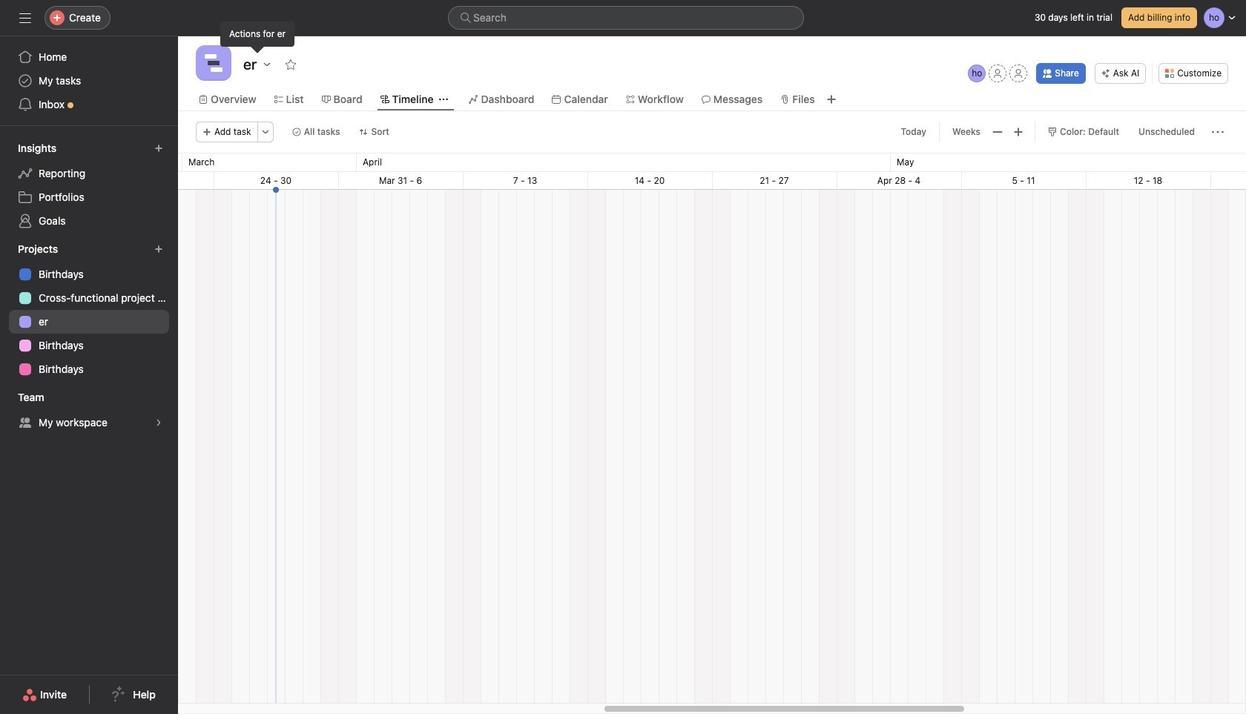 Task type: vqa. For each thing, say whether or not it's contained in the screenshot.
'Send' corresponding to Send me email notifications for:
no



Task type: describe. For each thing, give the bounding box(es) containing it.
new insights image
[[154, 144, 163, 153]]

timeline image
[[205, 54, 223, 72]]

manage project members image
[[968, 65, 986, 82]]

global element
[[0, 36, 178, 125]]

new project or portfolio image
[[154, 245, 163, 254]]

insights element
[[0, 135, 178, 236]]

add to starred image
[[285, 59, 297, 70]]

zoom in image
[[1013, 126, 1025, 138]]



Task type: locate. For each thing, give the bounding box(es) containing it.
tooltip
[[220, 22, 295, 51]]

projects element
[[0, 236, 178, 384]]

0 horizontal spatial more actions image
[[261, 128, 270, 137]]

add tab image
[[826, 93, 838, 105]]

list box
[[448, 6, 804, 30]]

tab actions image
[[440, 95, 449, 104]]

hide sidebar image
[[19, 12, 31, 24]]

teams element
[[0, 384, 178, 438]]

1 horizontal spatial more actions image
[[1212, 126, 1224, 138]]

more actions image
[[1212, 126, 1224, 138], [261, 128, 270, 137]]

see details, my workspace image
[[154, 418, 163, 427]]

zoom out image
[[992, 126, 1004, 138]]



